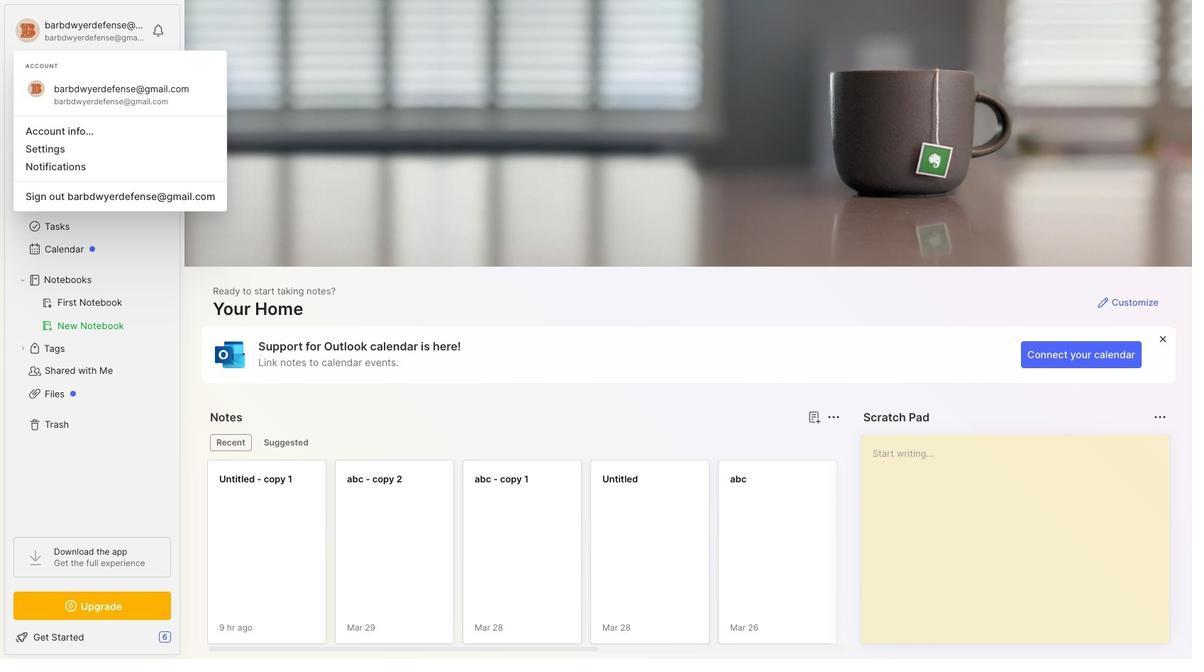 Task type: vqa. For each thing, say whether or not it's contained in the screenshot.
group
yes



Task type: locate. For each thing, give the bounding box(es) containing it.
more actions image
[[825, 409, 842, 426]]

tab
[[210, 434, 252, 451], [258, 434, 315, 451]]

row group
[[207, 460, 1193, 653]]

click to collapse image
[[179, 633, 190, 650]]

tree
[[5, 138, 180, 525]]

Help and Learning task checklist field
[[5, 626, 180, 649]]

none search field inside the main element
[[39, 70, 158, 87]]

Search text field
[[39, 72, 158, 86]]

1 tab from the left
[[210, 434, 252, 451]]

dropdown list menu
[[14, 110, 227, 205]]

More actions field
[[824, 407, 844, 427]]

1 horizontal spatial tab
[[258, 434, 315, 451]]

group
[[13, 292, 170, 337]]

tab list
[[210, 434, 838, 451]]

None search field
[[39, 70, 158, 87]]

0 horizontal spatial tab
[[210, 434, 252, 451]]

main element
[[0, 0, 185, 659]]



Task type: describe. For each thing, give the bounding box(es) containing it.
tree inside the main element
[[5, 138, 180, 525]]

group inside the main element
[[13, 292, 170, 337]]

expand notebooks image
[[18, 276, 27, 285]]

Account field
[[13, 16, 145, 45]]

2 tab from the left
[[258, 434, 315, 451]]

expand tags image
[[18, 344, 27, 353]]

Start writing… text field
[[873, 435, 1169, 632]]



